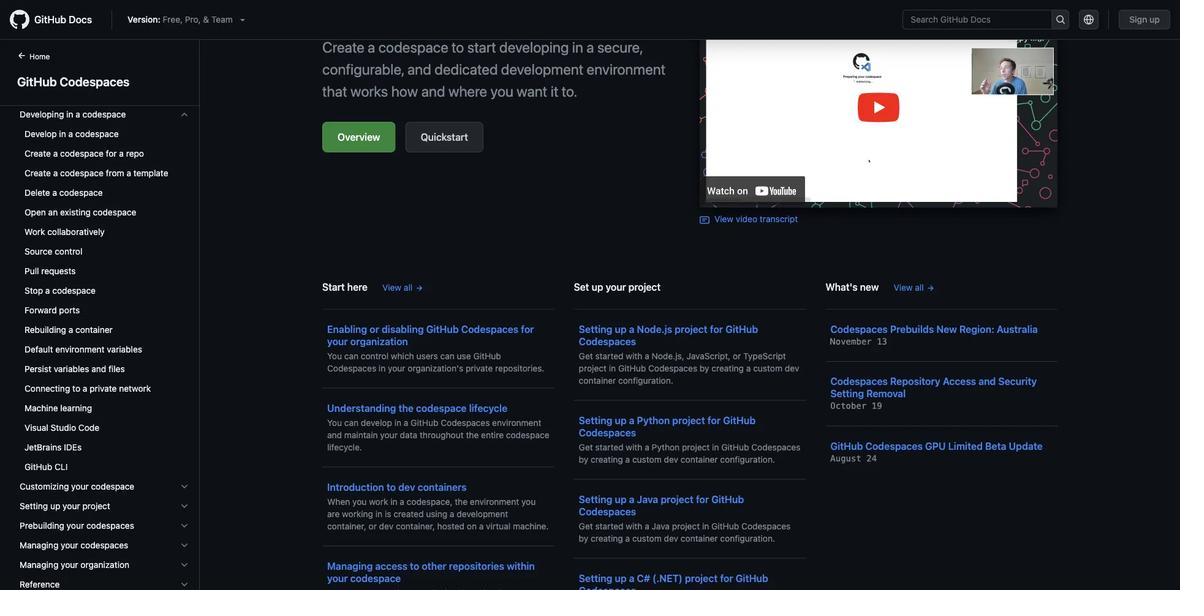 Task type: vqa. For each thing, say whether or not it's contained in the screenshot.
top VARIABLES
yes



Task type: describe. For each thing, give the bounding box(es) containing it.
sign
[[1130, 14, 1148, 25]]

codespace up ports
[[52, 286, 96, 296]]

get for setting up a node.js project for github codespaces
[[579, 351, 593, 361]]

1 container, from the left
[[327, 522, 366, 532]]

container inside setting up a node.js project for github codespaces get started with a node.js, javascript, or typescript project in github codespaces by creating a custom dev container configuration.
[[579, 376, 616, 386]]

create a codespace for a repo
[[25, 149, 144, 159]]

github codespaces gpu limited beta update august 24
[[831, 441, 1043, 464]]

container inside the setting up a python project for github codespaces get started with a python project in github codespaces by creating a custom dev container configuration.
[[681, 455, 718, 465]]

on
[[467, 522, 477, 532]]

project inside dropdown button
[[82, 502, 110, 512]]

or inside enabling or disabling github codespaces for your organization you can control which users can use github codespaces in your organization's private repositories.
[[370, 324, 379, 335]]

forward ports
[[25, 306, 80, 316]]

access
[[943, 376, 977, 388]]

up for setting up a c# (.net) project for github codespaces
[[615, 573, 627, 585]]

setting for setting up a c# (.net) project for github codespaces
[[579, 573, 613, 585]]

create a codespace for a repo link
[[15, 144, 194, 164]]

codespaces inside understanding the codespace lifecycle you can develop in a github codespaces environment and maintain your data throughout the entire codespace lifecycle.
[[441, 418, 490, 428]]

can left the use at the left
[[441, 351, 455, 361]]

and right how
[[422, 83, 445, 100]]

you inside understanding the codespace lifecycle you can develop in a github codespaces environment and maintain your data throughout the entire codespace lifecycle.
[[327, 418, 342, 428]]

sc 9kayk9 0 image for prebuilding your codespaces
[[180, 522, 189, 532]]

typescript
[[744, 351, 786, 361]]

ides
[[64, 443, 82, 453]]

dev inside the setting up a python project for github codespaces get started with a python project in github codespaces by creating a custom dev container configuration.
[[664, 455, 679, 465]]

codespace inside dropdown button
[[91, 482, 134, 492]]

all for disabling
[[404, 283, 413, 293]]

video
[[736, 214, 758, 224]]

default environment variables link
[[15, 340, 194, 360]]

start
[[468, 39, 496, 56]]

codespace right entire at left
[[506, 430, 550, 440]]

create for create a codespace for a repo
[[25, 149, 51, 159]]

your inside managing your organization dropdown button
[[61, 561, 78, 571]]

c#
[[637, 573, 650, 585]]

for for enabling or disabling github codespaces for your organization
[[521, 324, 534, 335]]

in inside the setting up a python project for github codespaces get started with a python project in github codespaces by creating a custom dev container configuration.
[[712, 443, 719, 453]]

codespace down delete a codespace link on the left top of the page
[[93, 208, 136, 218]]

2 horizontal spatial you
[[522, 497, 536, 507]]

containers
[[418, 482, 467, 494]]

managing for managing your codespaces
[[20, 541, 58, 551]]

for for setting up a java project for github codespaces
[[696, 494, 709, 506]]

machine
[[25, 404, 58, 414]]

to inside create a codespace to start developing in a secure, configurable, and dedicated development environment that works how and where you want it to.
[[452, 39, 464, 56]]

the inside introduction to dev containers when you work in a codespace, the environment you are working in is created using a development container, or dev container, hosted on a virtual machine.
[[455, 497, 468, 507]]

codespace inside dropdown button
[[83, 109, 126, 120]]

lifecycle
[[469, 403, 508, 414]]

entire
[[481, 430, 504, 440]]

lifecycle.
[[327, 443, 362, 453]]

github cli link
[[15, 458, 194, 478]]

for for setting up a python project for github codespaces
[[708, 415, 721, 427]]

overview link
[[322, 122, 396, 153]]

home link
[[12, 51, 69, 63]]

environment inside developing in a codespace element
[[55, 345, 105, 355]]

other
[[422, 561, 447, 573]]

view video transcript link
[[700, 214, 798, 225]]

environment inside understanding the codespace lifecycle you can develop in a github codespaces environment and maintain your data throughout the entire codespace lifecycle.
[[492, 418, 542, 428]]

codespaces prebuilds new region: australia november 13
[[831, 324, 1038, 347]]

australia
[[997, 324, 1038, 335]]

development inside introduction to dev containers when you work in a codespace, the environment you are working in is created using a development container, or dev container, hosted on a virtual machine.
[[457, 509, 508, 520]]

what's
[[826, 281, 858, 293]]

secure,
[[598, 39, 643, 56]]

sc 9kayk9 0 image for developing in a codespace
[[180, 110, 189, 120]]

view all link for what's new
[[894, 281, 935, 294]]

jetbrains
[[25, 443, 62, 453]]

codespace inside create a codespace to start developing in a secure, configurable, and dedicated development environment that works how and where you want it to.
[[379, 39, 449, 56]]

node.js,
[[652, 351, 685, 361]]

up for setting up your project
[[50, 502, 60, 512]]

existing
[[60, 208, 91, 218]]

gpu
[[926, 441, 946, 452]]

to inside introduction to dev containers when you work in a codespace, the environment you are working in is created using a development container, or dev container, hosted on a virtual machine.
[[387, 482, 396, 494]]

project inside setting up a c# (.net) project for github codespaces
[[685, 573, 718, 585]]

can inside understanding the codespace lifecycle you can develop in a github codespaces environment and maintain your data throughout the entire codespace lifecycle.
[[344, 418, 359, 428]]

delete
[[25, 188, 50, 198]]

persist variables and files link
[[15, 360, 194, 379]]

creating for setting up a java project for github codespaces
[[591, 534, 623, 544]]

for for setting up a node.js project for github codespaces
[[710, 324, 723, 335]]

here
[[347, 281, 368, 293]]

setting for setting up a java project for github codespaces get started with a java project in github codespaces by creating a custom dev container configuration.
[[579, 494, 613, 506]]

quickstart
[[421, 132, 468, 143]]

variables inside persist variables and files link
[[54, 364, 89, 375]]

default
[[25, 345, 53, 355]]

configuration. for setting up a python project for github codespaces
[[721, 455, 776, 465]]

github cli
[[25, 463, 68, 473]]

network
[[119, 384, 151, 394]]

0 vertical spatial java
[[637, 494, 659, 506]]

view for codespaces prebuilds new region: australia
[[894, 283, 913, 293]]

studio
[[51, 423, 76, 433]]

organization inside enabling or disabling github codespaces for your organization you can control which users can use github codespaces in your organization's private repositories.
[[351, 336, 408, 348]]

november 13 element
[[831, 337, 888, 347]]

set
[[574, 281, 589, 293]]

view all for start here
[[383, 283, 413, 293]]

codespaces inside codespaces prebuilds new region: australia november 13
[[831, 324, 888, 335]]

version: free, pro, & team
[[128, 14, 233, 25]]

0 horizontal spatial you
[[353, 497, 367, 507]]

and inside codespaces repository access and security setting removal october 19
[[979, 376, 996, 388]]

users
[[417, 351, 438, 361]]

work collaboratively link
[[15, 223, 194, 242]]

github inside understanding the codespace lifecycle you can develop in a github codespaces environment and maintain your data throughout the entire codespace lifecycle.
[[411, 418, 439, 428]]

understanding the codespace lifecycle you can develop in a github codespaces environment and maintain your data throughout the entire codespace lifecycle.
[[327, 403, 550, 453]]

in inside understanding the codespace lifecycle you can develop in a github codespaces environment and maintain your data throughout the entire codespace lifecycle.
[[395, 418, 402, 428]]

your inside managing access to other repositories within your codespace
[[327, 573, 348, 585]]

you inside enabling or disabling github codespaces for your organization you can control which users can use github codespaces in your organization's private repositories.
[[327, 351, 342, 361]]

in inside enabling or disabling github codespaces for your organization you can control which users can use github codespaces in your organization's private repositories.
[[379, 364, 386, 374]]

within
[[507, 561, 535, 573]]

your inside customizing your codespace dropdown button
[[71, 482, 89, 492]]

for inside developing in a codespace element
[[106, 149, 117, 159]]

developing in a codespace element containing developing in a codespace
[[10, 105, 199, 478]]

repo
[[126, 149, 144, 159]]

to inside github codespaces element
[[72, 384, 80, 394]]

setting inside codespaces repository access and security setting removal october 19
[[831, 388, 864, 400]]

source control
[[25, 247, 82, 257]]

codespace down develop in a codespace
[[60, 149, 104, 159]]

team
[[211, 14, 233, 25]]

prebuilds
[[891, 324, 935, 335]]

in inside dropdown button
[[66, 109, 73, 120]]

new
[[937, 324, 958, 335]]

repositories.
[[495, 364, 545, 374]]

configurable,
[[322, 61, 404, 78]]

codespaces inside github codespaces gpu limited beta update august 24
[[866, 441, 923, 452]]

1 vertical spatial python
[[652, 443, 680, 453]]

github codespaces element
[[0, 2, 200, 591]]

up for sign up
[[1150, 14, 1161, 25]]

from
[[106, 168, 124, 178]]

open an existing codespace
[[25, 208, 136, 218]]

custom for setting up a python project for github codespaces
[[633, 455, 662, 465]]

visual studio code link
[[15, 419, 194, 438]]

when
[[327, 497, 350, 507]]

github inside setting up a c# (.net) project for github codespaces
[[736, 573, 769, 585]]

and inside persist variables and files link
[[91, 364, 106, 375]]

setting up a c# (.net) project for github codespaces
[[579, 573, 769, 591]]

or inside introduction to dev containers when you work in a codespace, the environment you are working in is created using a development container, or dev container, hosted on a virtual machine.
[[369, 522, 377, 532]]

your inside understanding the codespace lifecycle you can develop in a github codespaces environment and maintain your data throughout the entire codespace lifecycle.
[[380, 430, 398, 440]]

setting up a c# (.net) project for github codespaces link
[[579, 563, 801, 591]]

github codespaces link
[[15, 72, 185, 91]]

up for set up your project
[[592, 281, 604, 293]]

learning
[[60, 404, 92, 414]]

created
[[394, 509, 424, 520]]

github inside github codespaces gpu limited beta update august 24
[[831, 441, 863, 452]]

setting for setting up your project
[[20, 502, 48, 512]]

home
[[29, 52, 50, 61]]

setting for setting up a node.js project for github codespaces get started with a node.js, javascript, or typescript project in github codespaces by creating a custom dev container configuration.
[[579, 324, 613, 335]]

october
[[831, 402, 867, 412]]

in inside setting up a node.js project for github codespaces get started with a node.js, javascript, or typescript project in github codespaces by creating a custom dev container configuration.
[[609, 364, 616, 374]]

machine learning link
[[15, 399, 194, 419]]

Search GitHub Docs search field
[[904, 10, 1052, 29]]

creating for setting up a python project for github codespaces
[[591, 455, 623, 465]]

and up how
[[408, 61, 432, 78]]

codespace up throughout
[[416, 403, 467, 414]]

customizing
[[20, 482, 69, 492]]

in inside setting up a java project for github codespaces get started with a java project in github codespaces by creating a custom dev container configuration.
[[703, 522, 709, 532]]

august 24 element
[[831, 454, 877, 464]]

setting up a node.js project for github codespaces get started with a node.js, javascript, or typescript project in github codespaces by creating a custom dev container configuration.
[[579, 324, 800, 386]]

managing access to other repositories within your codespace link
[[327, 551, 550, 591]]

create a codespace to start developing in a secure, configurable, and dedicated development environment that works how and where you want it to.
[[322, 39, 666, 100]]

to inside managing access to other repositories within your codespace
[[410, 561, 420, 573]]

environment inside introduction to dev containers when you work in a codespace, the environment you are working in is created using a development container, or dev container, hosted on a virtual machine.
[[470, 497, 519, 507]]

rebuilding a container
[[25, 325, 113, 335]]

connecting
[[25, 384, 70, 394]]

create for create a codespace from a template
[[25, 168, 51, 178]]

prebuilding your codespaces button
[[15, 517, 194, 536]]

sc 9kayk9 0 image for codespace
[[180, 482, 189, 492]]

24
[[867, 454, 877, 464]]

creating inside setting up a node.js project for github codespaces get started with a node.js, javascript, or typescript project in github codespaces by creating a custom dev container configuration.
[[712, 364, 744, 374]]

dev inside setting up a java project for github codespaces get started with a java project in github codespaces by creating a custom dev container configuration.
[[664, 534, 679, 544]]

overview
[[338, 132, 380, 143]]

sc 9kayk9 0 image for organization
[[180, 561, 189, 571]]

code
[[78, 423, 99, 433]]

create for create a codespace to start developing in a secure, configurable, and dedicated development environment that works how and where you want it to.
[[322, 39, 365, 56]]

your inside the managing your codespaces dropdown button
[[61, 541, 78, 551]]



Task type: locate. For each thing, give the bounding box(es) containing it.
0 vertical spatial creating
[[712, 364, 744, 374]]

managing left access at bottom left
[[327, 561, 373, 573]]

variables up files
[[107, 345, 142, 355]]

started for setting up a node.js project for github codespaces
[[596, 351, 624, 361]]

2 vertical spatial or
[[369, 522, 377, 532]]

up for setting up a node.js project for github codespaces get started with a node.js, javascript, or typescript project in github codespaces by creating a custom dev container configuration.
[[615, 324, 627, 335]]

1 horizontal spatial view all link
[[894, 281, 935, 294]]

container inside developing in a codespace element
[[75, 325, 113, 335]]

1 get from the top
[[579, 351, 593, 361]]

started
[[596, 351, 624, 361], [596, 443, 624, 453], [596, 522, 624, 532]]

sc 9kayk9 0 image inside managing your organization dropdown button
[[180, 561, 189, 571]]

environment down secure,
[[587, 61, 666, 78]]

throughout
[[420, 430, 464, 440]]

control inside enabling or disabling github codespaces for your organization you can control which users can use github codespaces in your organization's private repositories.
[[361, 351, 389, 361]]

create a codespace from a template
[[25, 168, 168, 178]]

1 vertical spatial get
[[579, 443, 593, 453]]

1 sc 9kayk9 0 image from the top
[[180, 482, 189, 492]]

pull requests
[[25, 266, 76, 276]]

up inside dropdown button
[[50, 502, 60, 512]]

open
[[25, 208, 46, 218]]

python
[[637, 415, 670, 427], [652, 443, 680, 453]]

link image
[[700, 215, 710, 225]]

managing up reference
[[20, 561, 58, 571]]

configuration. for setting up a java project for github codespaces
[[721, 534, 776, 544]]

setting up your project
[[20, 502, 110, 512]]

machine.
[[513, 522, 549, 532]]

create up delete
[[25, 168, 51, 178]]

container, down created
[[396, 522, 435, 532]]

august
[[831, 454, 862, 464]]

0 vertical spatial you
[[327, 351, 342, 361]]

your
[[606, 281, 626, 293], [327, 336, 348, 348], [388, 364, 406, 374], [380, 430, 398, 440], [71, 482, 89, 492], [63, 502, 80, 512], [67, 521, 84, 532], [61, 541, 78, 551], [61, 561, 78, 571], [327, 573, 348, 585]]

customizing your codespace button
[[15, 478, 194, 497]]

managing down prebuilding
[[20, 541, 58, 551]]

get for setting up a python project for github codespaces
[[579, 443, 593, 453]]

understanding
[[327, 403, 396, 414]]

to up "work"
[[387, 482, 396, 494]]

0 horizontal spatial all
[[404, 283, 413, 293]]

0 vertical spatial codespaces
[[86, 521, 134, 532]]

start
[[322, 281, 345, 293]]

hosted
[[438, 522, 465, 532]]

private inside developing in a codespace element
[[90, 384, 117, 394]]

create
[[322, 39, 365, 56], [25, 149, 51, 159], [25, 168, 51, 178]]

private down the use at the left
[[466, 364, 493, 374]]

in inside create a codespace to start developing in a secure, configurable, and dedicated development environment that works how and where you want it to.
[[572, 39, 584, 56]]

container, down working
[[327, 522, 366, 532]]

1 started from the top
[[596, 351, 624, 361]]

1 vertical spatial the
[[466, 430, 479, 440]]

with for python
[[626, 443, 643, 453]]

codespaces for managing your codespaces
[[81, 541, 128, 551]]

connecting to a private network link
[[15, 379, 194, 399]]

started for setting up a java project for github codespaces
[[596, 522, 624, 532]]

and left files
[[91, 364, 106, 375]]

0 vertical spatial create
[[322, 39, 365, 56]]

managing your codespaces button
[[15, 536, 194, 556]]

variables inside default environment variables link
[[107, 345, 142, 355]]

0 vertical spatial started
[[596, 351, 624, 361]]

1 all from the left
[[404, 283, 413, 293]]

jetbrains ides
[[25, 443, 82, 453]]

codespace up open an existing codespace
[[59, 188, 103, 198]]

and up lifecycle.
[[327, 430, 342, 440]]

codespace inside managing access to other repositories within your codespace
[[351, 573, 401, 585]]

get inside setting up a node.js project for github codespaces get started with a node.js, javascript, or typescript project in github codespaces by creating a custom dev container configuration.
[[579, 351, 593, 361]]

control down 'work collaboratively'
[[55, 247, 82, 257]]

dev inside setting up a node.js project for github codespaces get started with a node.js, javascript, or typescript project in github codespaces by creating a custom dev container configuration.
[[785, 364, 800, 374]]

0 vertical spatial organization
[[351, 336, 408, 348]]

by inside setting up a java project for github codespaces get started with a java project in github codespaces by creating a custom dev container configuration.
[[579, 534, 589, 544]]

data
[[400, 430, 418, 440]]

files
[[109, 364, 125, 375]]

codespaces for prebuilding your codespaces
[[86, 521, 134, 532]]

rebuilding a container link
[[15, 321, 194, 340]]

or down working
[[369, 522, 377, 532]]

for inside the setting up a python project for github codespaces get started with a python project in github codespaces by creating a custom dev container configuration.
[[708, 415, 721, 427]]

template
[[134, 168, 168, 178]]

persist variables and files
[[25, 364, 125, 375]]

all up prebuilds
[[916, 283, 924, 293]]

variables down default environment variables
[[54, 364, 89, 375]]

codespaces repository access and security setting removal october 19
[[831, 376, 1038, 412]]

how
[[391, 83, 418, 100]]

a inside setting up a c# (.net) project for github codespaces
[[629, 573, 635, 585]]

0 vertical spatial variables
[[107, 345, 142, 355]]

github
[[34, 14, 66, 25], [17, 74, 57, 89], [426, 324, 459, 335], [726, 324, 758, 335], [474, 351, 501, 361], [619, 364, 646, 374], [723, 415, 756, 427], [411, 418, 439, 428], [831, 441, 863, 452], [722, 443, 749, 453], [25, 463, 52, 473], [712, 494, 744, 506], [712, 522, 740, 532], [736, 573, 769, 585]]

repository
[[891, 376, 941, 388]]

1 vertical spatial you
[[327, 418, 342, 428]]

sc 9kayk9 0 image
[[180, 110, 189, 120], [180, 502, 189, 512], [180, 522, 189, 532], [180, 541, 189, 551], [180, 581, 189, 590]]

organization
[[351, 336, 408, 348], [81, 561, 129, 571]]

you up machine.
[[522, 497, 536, 507]]

codespaces inside setting up a c# (.net) project for github codespaces
[[579, 585, 637, 591]]

managing inside managing access to other repositories within your codespace
[[327, 561, 373, 573]]

all
[[404, 283, 413, 293], [916, 283, 924, 293]]

started for setting up a python project for github codespaces
[[596, 443, 624, 453]]

view all link up prebuilds
[[894, 281, 935, 294]]

developing in a codespace element
[[10, 105, 199, 478], [10, 124, 199, 478]]

for inside enabling or disabling github codespaces for your organization you can control which users can use github codespaces in your organization's private repositories.
[[521, 324, 534, 335]]

up inside setting up a c# (.net) project for github codespaces
[[615, 573, 627, 585]]

environment up virtual
[[470, 497, 519, 507]]

2 get from the top
[[579, 443, 593, 453]]

view for enabling or disabling github codespaces for your organization
[[383, 283, 402, 293]]

2 vertical spatial custom
[[633, 534, 662, 544]]

1 vertical spatial private
[[90, 384, 117, 394]]

1 horizontal spatial variables
[[107, 345, 142, 355]]

view right link image
[[715, 214, 734, 224]]

0 horizontal spatial control
[[55, 247, 82, 257]]

0 vertical spatial the
[[399, 403, 414, 414]]

and right access
[[979, 376, 996, 388]]

managing your codespaces
[[20, 541, 128, 551]]

1 vertical spatial with
[[626, 443, 643, 453]]

developing in a codespace button
[[15, 105, 194, 124]]

sc 9kayk9 0 image for reference
[[180, 581, 189, 590]]

sc 9kayk9 0 image inside reference dropdown button
[[180, 581, 189, 590]]

prebuilding your codespaces
[[20, 521, 134, 532]]

0 vertical spatial sc 9kayk9 0 image
[[180, 482, 189, 492]]

3 with from the top
[[626, 522, 643, 532]]

collaboratively
[[47, 227, 105, 237]]

2 with from the top
[[626, 443, 643, 453]]

environment inside create a codespace to start developing in a secure, configurable, and dedicated development environment that works how and where you want it to.
[[587, 61, 666, 78]]

rebuilding
[[25, 325, 66, 335]]

view
[[715, 214, 734, 224], [383, 283, 402, 293], [894, 283, 913, 293]]

codespaces
[[86, 521, 134, 532], [81, 541, 128, 551]]

container inside setting up a java project for github codespaces get started with a java project in github codespaces by creating a custom dev container configuration.
[[681, 534, 718, 544]]

sc 9kayk9 0 image
[[180, 482, 189, 492], [180, 561, 189, 571]]

november
[[831, 337, 872, 347]]

creating inside the setting up a python project for github codespaces get started with a python project in github codespaces by creating a custom dev container configuration.
[[591, 455, 623, 465]]

1 vertical spatial creating
[[591, 455, 623, 465]]

version:
[[128, 14, 161, 25]]

setting inside setting up a c# (.net) project for github codespaces
[[579, 573, 613, 585]]

container,
[[327, 522, 366, 532], [396, 522, 435, 532]]

is
[[385, 509, 391, 520]]

to up dedicated
[[452, 39, 464, 56]]

github codespaces
[[17, 74, 130, 89]]

get inside the setting up a python project for github codespaces get started with a python project in github codespaces by creating a custom dev container configuration.
[[579, 443, 593, 453]]

2 all from the left
[[916, 283, 924, 293]]

codespaces
[[60, 74, 130, 89], [461, 324, 519, 335], [831, 324, 888, 335], [579, 336, 637, 348], [327, 364, 377, 374], [649, 364, 698, 374], [831, 376, 888, 388], [441, 418, 490, 428], [579, 427, 637, 439], [866, 441, 923, 452], [752, 443, 801, 453], [579, 506, 637, 518], [742, 522, 791, 532], [579, 585, 637, 591]]

1 vertical spatial by
[[579, 455, 589, 465]]

sc 9kayk9 0 image for managing your codespaces
[[180, 541, 189, 551]]

1 vertical spatial codespaces
[[81, 541, 128, 551]]

2 sc 9kayk9 0 image from the top
[[180, 502, 189, 512]]

dev down is
[[379, 522, 394, 532]]

0 horizontal spatial variables
[[54, 364, 89, 375]]

codespace down developing in a codespace dropdown button
[[75, 129, 119, 139]]

enabling or disabling github codespaces for your organization you can control which users can use github codespaces in your organization's private repositories.
[[327, 324, 545, 374]]

source
[[25, 247, 52, 257]]

you
[[327, 351, 342, 361], [327, 418, 342, 428]]

0 vertical spatial development
[[501, 61, 584, 78]]

0 vertical spatial with
[[626, 351, 643, 361]]

organization up reference dropdown button
[[81, 561, 129, 571]]

3 sc 9kayk9 0 image from the top
[[180, 522, 189, 532]]

started inside setting up a java project for github codespaces get started with a java project in github codespaces by creating a custom dev container configuration.
[[596, 522, 624, 532]]

1 with from the top
[[626, 351, 643, 361]]

by inside the setting up a python project for github codespaces get started with a python project in github codespaces by creating a custom dev container configuration.
[[579, 455, 589, 465]]

2 vertical spatial started
[[596, 522, 624, 532]]

1 vertical spatial started
[[596, 443, 624, 453]]

create down develop
[[25, 149, 51, 159]]

you down enabling
[[327, 351, 342, 361]]

5 sc 9kayk9 0 image from the top
[[180, 581, 189, 590]]

1 vertical spatial create
[[25, 149, 51, 159]]

codespace inside "link"
[[60, 168, 104, 178]]

work
[[25, 227, 45, 237]]

control left which
[[361, 351, 389, 361]]

view all link up disabling at the left of the page
[[383, 281, 424, 294]]

view right here
[[383, 283, 402, 293]]

1 horizontal spatial private
[[466, 364, 493, 374]]

2 horizontal spatial view
[[894, 283, 913, 293]]

0 horizontal spatial view all
[[383, 283, 413, 293]]

setting inside dropdown button
[[20, 502, 48, 512]]

which
[[391, 351, 414, 361]]

custom inside setting up a java project for github codespaces get started with a java project in github codespaces by creating a custom dev container configuration.
[[633, 534, 662, 544]]

environment up entire at left
[[492, 418, 542, 428]]

None search field
[[903, 10, 1070, 29]]

configuration. inside the setting up a python project for github codespaces get started with a python project in github codespaces by creating a custom dev container configuration.
[[721, 455, 776, 465]]

1 you from the top
[[327, 351, 342, 361]]

1 horizontal spatial all
[[916, 283, 924, 293]]

started inside the setting up a python project for github codespaces get started with a python project in github codespaces by creating a custom dev container configuration.
[[596, 443, 624, 453]]

control inside developing in a codespace element
[[55, 247, 82, 257]]

private
[[466, 364, 493, 374], [90, 384, 117, 394]]

1 vertical spatial variables
[[54, 364, 89, 375]]

2 vertical spatial by
[[579, 534, 589, 544]]

view right 'new'
[[894, 283, 913, 293]]

sc 9kayk9 0 image inside setting up your project dropdown button
[[180, 502, 189, 512]]

0 vertical spatial python
[[637, 415, 670, 427]]

1 vertical spatial configuration.
[[721, 455, 776, 465]]

setting inside setting up a java project for github codespaces get started with a java project in github codespaces by creating a custom dev container configuration.
[[579, 494, 613, 506]]

1 horizontal spatial container,
[[396, 522, 435, 532]]

4 sc 9kayk9 0 image from the top
[[180, 541, 189, 551]]

0 vertical spatial configuration.
[[619, 376, 674, 386]]

0 vertical spatial or
[[370, 324, 379, 335]]

get for setting up a java project for github codespaces
[[579, 522, 593, 532]]

by inside setting up a node.js project for github codespaces get started with a node.js, javascript, or typescript project in github codespaces by creating a custom dev container configuration.
[[700, 364, 710, 374]]

0 vertical spatial by
[[700, 364, 710, 374]]

0 vertical spatial control
[[55, 247, 82, 257]]

up for setting up a python project for github codespaces get started with a python project in github codespaces by creating a custom dev container configuration.
[[615, 415, 627, 427]]

and
[[408, 61, 432, 78], [422, 83, 445, 100], [91, 364, 106, 375], [979, 376, 996, 388], [327, 430, 342, 440]]

1 vertical spatial organization
[[81, 561, 129, 571]]

0 horizontal spatial view all link
[[383, 281, 424, 294]]

ports
[[59, 306, 80, 316]]

environment
[[587, 61, 666, 78], [55, 345, 105, 355], [492, 418, 542, 428], [470, 497, 519, 507]]

requests
[[41, 266, 76, 276]]

2 vertical spatial creating
[[591, 534, 623, 544]]

custom inside setting up a node.js project for github codespaces get started with a node.js, javascript, or typescript project in github codespaces by creating a custom dev container configuration.
[[754, 364, 783, 374]]

sc 9kayk9 0 image inside customizing your codespace dropdown button
[[180, 482, 189, 492]]

managing for managing access to other repositories within your codespace
[[327, 561, 373, 573]]

create a codespace from a template link
[[15, 164, 194, 183]]

or left 'typescript'
[[733, 351, 741, 361]]

codespace up how
[[379, 39, 449, 56]]

sc 9kayk9 0 image inside the managing your codespaces dropdown button
[[180, 541, 189, 551]]

1 horizontal spatial view all
[[894, 283, 924, 293]]

select language: current language is english image
[[1085, 15, 1094, 25]]

organization down disabling at the left of the page
[[351, 336, 408, 348]]

or
[[370, 324, 379, 335], [733, 351, 741, 361], [369, 522, 377, 532]]

create inside "link"
[[25, 168, 51, 178]]

0 vertical spatial custom
[[754, 364, 783, 374]]

can down enabling
[[344, 351, 359, 361]]

2 vertical spatial get
[[579, 522, 593, 532]]

setting for setting up a python project for github codespaces get started with a python project in github codespaces by creating a custom dev container configuration.
[[579, 415, 613, 427]]

2 vertical spatial configuration.
[[721, 534, 776, 544]]

for inside setting up a node.js project for github codespaces get started with a node.js, javascript, or typescript project in github codespaces by creating a custom dev container configuration.
[[710, 324, 723, 335]]

2 vertical spatial the
[[455, 497, 468, 507]]

you left the want
[[491, 83, 514, 100]]

1 view all link from the left
[[383, 281, 424, 294]]

1 developing in a codespace element from the top
[[10, 105, 199, 478]]

1 vertical spatial custom
[[633, 455, 662, 465]]

1 view all from the left
[[383, 283, 413, 293]]

managing your organization
[[20, 561, 129, 571]]

codespace
[[379, 39, 449, 56], [83, 109, 126, 120], [75, 129, 119, 139], [60, 149, 104, 159], [60, 168, 104, 178], [59, 188, 103, 198], [93, 208, 136, 218], [52, 286, 96, 296], [416, 403, 467, 414], [506, 430, 550, 440], [91, 482, 134, 492], [351, 573, 401, 585]]

github inside developing in a codespace element
[[25, 463, 52, 473]]

an
[[48, 208, 58, 218]]

view all link for start here
[[383, 281, 424, 294]]

1 sc 9kayk9 0 image from the top
[[180, 110, 189, 120]]

all up disabling at the left of the page
[[404, 283, 413, 293]]

setting inside the setting up a python project for github codespaces get started with a python project in github codespaces by creating a custom dev container configuration.
[[579, 415, 613, 427]]

codespaces inside dropdown button
[[81, 541, 128, 551]]

customizing your codespace
[[20, 482, 134, 492]]

dev down 'typescript'
[[785, 364, 800, 374]]

1 vertical spatial development
[[457, 509, 508, 520]]

all for new
[[916, 283, 924, 293]]

you up working
[[353, 497, 367, 507]]

1 vertical spatial java
[[652, 522, 670, 532]]

for inside setting up a c# (.net) project for github codespaces
[[721, 573, 734, 585]]

view all for what's new
[[894, 283, 924, 293]]

private down persist variables and files link at the bottom left of page
[[90, 384, 117, 394]]

a
[[368, 39, 375, 56], [587, 39, 594, 56], [76, 109, 80, 120], [68, 129, 73, 139], [53, 149, 58, 159], [119, 149, 124, 159], [53, 168, 58, 178], [127, 168, 131, 178], [52, 188, 57, 198], [45, 286, 50, 296], [629, 324, 635, 335], [69, 325, 73, 335], [645, 351, 650, 361], [747, 364, 751, 374], [83, 384, 87, 394], [629, 415, 635, 427], [404, 418, 409, 428], [645, 443, 650, 453], [626, 455, 630, 465], [629, 494, 635, 506], [400, 497, 405, 507], [450, 509, 455, 520], [479, 522, 484, 532], [645, 522, 650, 532], [626, 534, 630, 544], [629, 573, 635, 585]]

codespaces down prebuilding your codespaces "dropdown button"
[[81, 541, 128, 551]]

codespace up develop in a codespace link
[[83, 109, 126, 120]]

search image
[[1056, 15, 1066, 25]]

jetbrains ides link
[[15, 438, 194, 458]]

started inside setting up a node.js project for github codespaces get started with a node.js, javascript, or typescript project in github codespaces by creating a custom dev container configuration.
[[596, 351, 624, 361]]

codespace down access at bottom left
[[351, 573, 401, 585]]

organization's
[[408, 364, 464, 374]]

october 19 element
[[831, 402, 883, 412]]

3 get from the top
[[579, 522, 593, 532]]

1 vertical spatial or
[[733, 351, 741, 361]]

2 vertical spatial with
[[626, 522, 643, 532]]

quickstart link
[[406, 122, 484, 153]]

and inside understanding the codespace lifecycle you can develop in a github codespaces environment and maintain your data throughout the entire codespace lifecycle.
[[327, 430, 342, 440]]

view all right here
[[383, 283, 413, 293]]

delete a codespace
[[25, 188, 103, 198]]

0 horizontal spatial organization
[[81, 561, 129, 571]]

visual
[[25, 423, 48, 433]]

view video transcript
[[715, 214, 798, 224]]

dev up created
[[399, 482, 415, 494]]

environment up persist variables and files
[[55, 345, 105, 355]]

developing in a codespace
[[20, 109, 126, 120]]

create up configurable,
[[322, 39, 365, 56]]

the left entire at left
[[466, 430, 479, 440]]

with inside setting up a node.js project for github codespaces get started with a node.js, javascript, or typescript project in github codespaces by creating a custom dev container configuration.
[[626, 351, 643, 361]]

container
[[75, 325, 113, 335], [579, 376, 616, 386], [681, 455, 718, 465], [681, 534, 718, 544]]

configuration. inside setting up a node.js project for github codespaces get started with a node.js, javascript, or typescript project in github codespaces by creating a custom dev container configuration.
[[619, 376, 674, 386]]

&
[[203, 14, 209, 25]]

develop
[[25, 129, 57, 139]]

with for java
[[626, 522, 643, 532]]

work collaboratively
[[25, 227, 105, 237]]

up inside the setting up a python project for github codespaces get started with a python project in github codespaces by creating a custom dev container configuration.
[[615, 415, 627, 427]]

2 started from the top
[[596, 443, 624, 453]]

develop
[[361, 418, 392, 428]]

2 vertical spatial create
[[25, 168, 51, 178]]

1 vertical spatial sc 9kayk9 0 image
[[180, 561, 189, 571]]

dedicated
[[435, 61, 498, 78]]

0 horizontal spatial container,
[[327, 522, 366, 532]]

0 vertical spatial get
[[579, 351, 593, 361]]

developing in a codespace element containing develop in a codespace
[[10, 124, 199, 478]]

dev up setting up a java project for github codespaces get started with a java project in github codespaces by creating a custom dev container configuration.
[[664, 455, 679, 465]]

up for setting up a java project for github codespaces get started with a java project in github codespaces by creating a custom dev container configuration.
[[615, 494, 627, 506]]

codespace down create a codespace for a repo
[[60, 168, 104, 178]]

dev up (.net)
[[664, 534, 679, 544]]

project
[[629, 281, 661, 293], [675, 324, 708, 335], [579, 364, 607, 374], [673, 415, 706, 427], [682, 443, 710, 453], [661, 494, 694, 506], [82, 502, 110, 512], [672, 522, 700, 532], [685, 573, 718, 585]]

sc 9kayk9 0 image inside developing in a codespace dropdown button
[[180, 110, 189, 120]]

a inside dropdown button
[[76, 109, 80, 120]]

development down developing on the left top of the page
[[501, 61, 584, 78]]

up inside setting up a java project for github codespaces get started with a java project in github codespaces by creating a custom dev container configuration.
[[615, 494, 627, 506]]

view all right 'new'
[[894, 283, 924, 293]]

19
[[872, 402, 883, 412]]

custom for setting up a java project for github codespaces
[[633, 534, 662, 544]]

it
[[551, 83, 559, 100]]

1 horizontal spatial view
[[715, 214, 734, 224]]

your inside setting up your project dropdown button
[[63, 502, 80, 512]]

sc 9kayk9 0 image for setting up your project
[[180, 502, 189, 512]]

prebuilding
[[20, 521, 64, 532]]

codespace down the github cli link at the bottom left
[[91, 482, 134, 492]]

private inside enabling or disabling github codespaces for your organization you can control which users can use github codespaces in your organization's private repositories.
[[466, 364, 493, 374]]

creating inside setting up a java project for github codespaces get started with a java project in github codespaces by creating a custom dev container configuration.
[[591, 534, 623, 544]]

codespaces inside codespaces repository access and security setting removal october 19
[[831, 376, 888, 388]]

2 container, from the left
[[396, 522, 435, 532]]

you up lifecycle.
[[327, 418, 342, 428]]

triangle down image
[[238, 15, 248, 25]]

configuration. inside setting up a java project for github codespaces get started with a java project in github codespaces by creating a custom dev container configuration.
[[721, 534, 776, 544]]

custom inside the setting up a python project for github codespaces get started with a python project in github codespaces by creating a custom dev container configuration.
[[633, 455, 662, 465]]

2 you from the top
[[327, 418, 342, 428]]

open an existing codespace link
[[15, 203, 194, 223]]

to left the other
[[410, 561, 420, 573]]

2 view all from the left
[[894, 283, 924, 293]]

are
[[327, 509, 340, 520]]

to up learning
[[72, 384, 80, 394]]

2 developing in a codespace element from the top
[[10, 124, 199, 478]]

0 vertical spatial private
[[466, 364, 493, 374]]

can up the maintain
[[344, 418, 359, 428]]

1 vertical spatial control
[[361, 351, 389, 361]]

0 horizontal spatial private
[[90, 384, 117, 394]]

the down containers
[[455, 497, 468, 507]]

2 sc 9kayk9 0 image from the top
[[180, 561, 189, 571]]

or inside setting up a node.js project for github codespaces get started with a node.js, javascript, or typescript project in github codespaces by creating a custom dev container configuration.
[[733, 351, 741, 361]]

with for node.js
[[626, 351, 643, 361]]

for inside setting up a java project for github codespaces get started with a java project in github codespaces by creating a custom dev container configuration.
[[696, 494, 709, 506]]

0 horizontal spatial view
[[383, 283, 402, 293]]

working
[[342, 509, 373, 520]]

development up on
[[457, 509, 508, 520]]

or right enabling
[[370, 324, 379, 335]]

1 horizontal spatial organization
[[351, 336, 408, 348]]

your inside prebuilding your codespaces "dropdown button"
[[67, 521, 84, 532]]

by for setting up a java project for github codespaces
[[579, 534, 589, 544]]

managing for managing your organization
[[20, 561, 58, 571]]

up inside setting up a node.js project for github codespaces get started with a node.js, javascript, or typescript project in github codespaces by creating a custom dev container configuration.
[[615, 324, 627, 335]]

3 started from the top
[[596, 522, 624, 532]]

1 horizontal spatial you
[[491, 83, 514, 100]]

you inside create a codespace to start developing in a secure, configurable, and dedicated development environment that works how and where you want it to.
[[491, 83, 514, 100]]

2 view all link from the left
[[894, 281, 935, 294]]

1 horizontal spatial control
[[361, 351, 389, 361]]

forward
[[25, 306, 57, 316]]

development inside create a codespace to start developing in a secure, configurable, and dedicated development environment that works how and where you want it to.
[[501, 61, 584, 78]]

delete a codespace link
[[15, 183, 194, 203]]

a inside understanding the codespace lifecycle you can develop in a github codespaces environment and maintain your data throughout the entire codespace lifecycle.
[[404, 418, 409, 428]]

codespaces down setting up your project dropdown button
[[86, 521, 134, 532]]

organization inside dropdown button
[[81, 561, 129, 571]]

sc 9kayk9 0 image inside prebuilding your codespaces "dropdown button"
[[180, 522, 189, 532]]

by for setting up a python project for github codespaces
[[579, 455, 589, 465]]

the up data
[[399, 403, 414, 414]]



